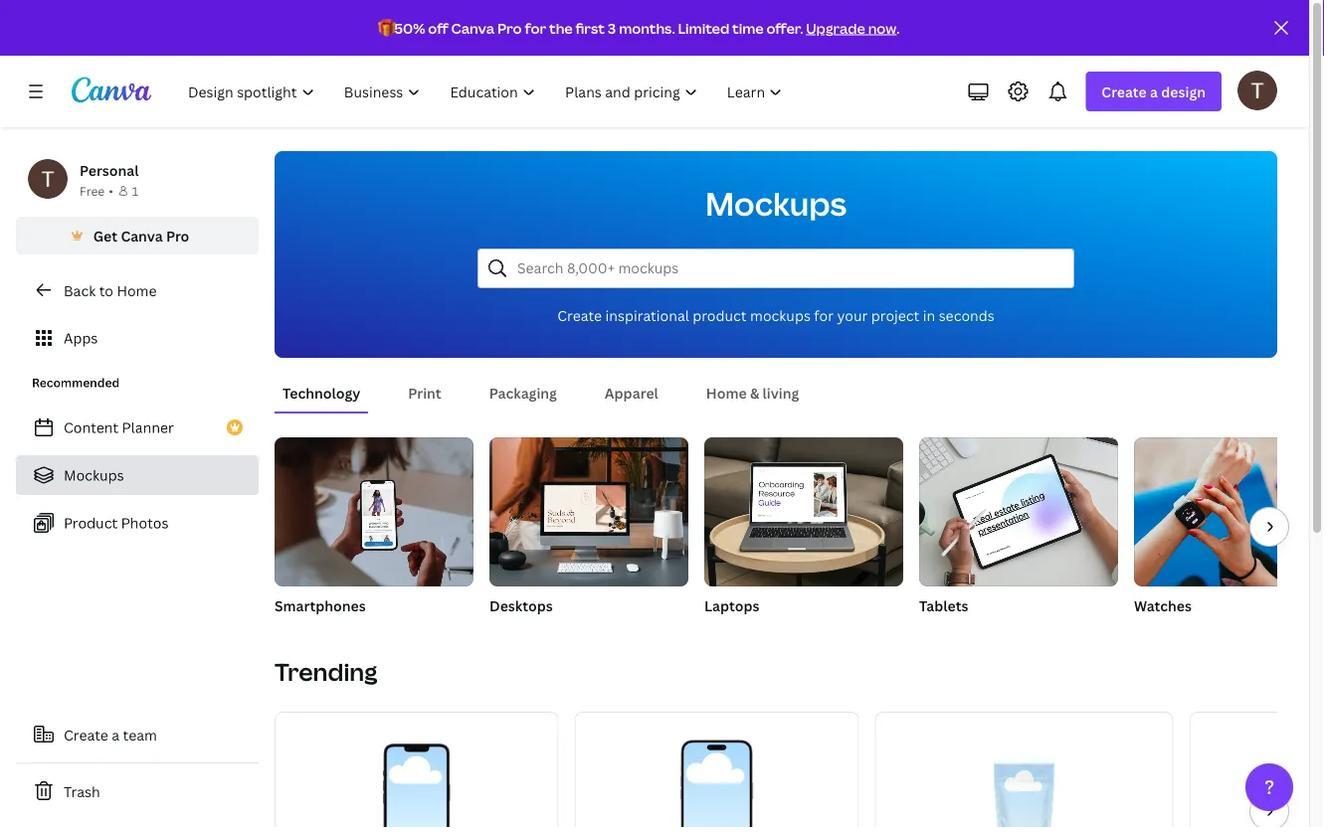 Task type: locate. For each thing, give the bounding box(es) containing it.
free
[[80, 183, 105, 199]]

0 horizontal spatial canva
[[121, 226, 163, 245]]

0 vertical spatial a
[[1150, 82, 1158, 101]]

pro inside button
[[166, 226, 189, 245]]

1 horizontal spatial create
[[557, 306, 602, 325]]

0 vertical spatial create
[[1102, 82, 1147, 101]]

first
[[576, 18, 605, 37]]

watches
[[1134, 596, 1192, 615]]

1 horizontal spatial mockups
[[705, 182, 847, 225]]

a inside button
[[112, 726, 119, 745]]

free •
[[80, 183, 113, 199]]

1 horizontal spatial canva
[[451, 18, 494, 37]]

50%
[[394, 18, 425, 37]]

print
[[408, 384, 441, 402]]

technology
[[283, 384, 360, 402]]

a
[[1150, 82, 1158, 101], [112, 726, 119, 745]]

Label search field
[[517, 250, 1062, 288]]

mockups
[[705, 182, 847, 225], [64, 466, 124, 485]]

home left &
[[706, 384, 747, 402]]

1 vertical spatial create
[[557, 306, 602, 325]]

tablets group
[[919, 438, 1118, 617]]

create for create inspirational product mockups for your project in seconds
[[557, 306, 602, 325]]

pro left the
[[497, 18, 522, 37]]

create a team
[[64, 726, 157, 745]]

1 horizontal spatial for
[[814, 306, 834, 325]]

team
[[123, 726, 157, 745]]

0 horizontal spatial a
[[112, 726, 119, 745]]

apps link
[[16, 318, 259, 358]]

get canva pro button
[[16, 217, 259, 255]]

laptops
[[704, 596, 760, 615]]

get
[[93, 226, 117, 245]]

canva
[[451, 18, 494, 37], [121, 226, 163, 245]]

🎁
[[378, 18, 392, 37]]

a left team
[[112, 726, 119, 745]]

print button
[[400, 374, 449, 412]]

create inside button
[[64, 726, 108, 745]]

to
[[99, 281, 113, 300]]

0 horizontal spatial home
[[117, 281, 157, 300]]

group
[[275, 438, 474, 587], [490, 438, 688, 587], [704, 438, 903, 587], [919, 438, 1118, 587], [1134, 438, 1324, 587], [275, 712, 559, 828], [575, 712, 859, 828], [875, 712, 1173, 828]]

trending
[[275, 656, 377, 688]]

home
[[117, 281, 157, 300], [706, 384, 747, 402]]

limited
[[678, 18, 729, 37]]

.
[[897, 18, 900, 37]]

create a design button
[[1086, 72, 1222, 111]]

mockups up label search box in the top of the page
[[705, 182, 847, 225]]

a for design
[[1150, 82, 1158, 101]]

create a team button
[[16, 715, 259, 755]]

canva right off
[[451, 18, 494, 37]]

tablets
[[919, 596, 968, 615]]

list
[[16, 408, 259, 543]]

create inside dropdown button
[[1102, 82, 1147, 101]]

mockups down the content on the left of the page
[[64, 466, 124, 485]]

home & living
[[706, 384, 799, 402]]

2 horizontal spatial create
[[1102, 82, 1147, 101]]

inspirational
[[605, 306, 689, 325]]

seconds
[[939, 306, 995, 325]]

create a design
[[1102, 82, 1206, 101]]

for
[[525, 18, 546, 37], [814, 306, 834, 325]]

0 horizontal spatial create
[[64, 726, 108, 745]]

1 vertical spatial for
[[814, 306, 834, 325]]

now
[[868, 18, 897, 37]]

create for create a design
[[1102, 82, 1147, 101]]

0 vertical spatial mockups
[[705, 182, 847, 225]]

technology button
[[275, 374, 368, 412]]

0 horizontal spatial pro
[[166, 226, 189, 245]]

create inspirational product mockups for your project in seconds
[[557, 306, 995, 325]]

a inside dropdown button
[[1150, 82, 1158, 101]]

0 vertical spatial for
[[525, 18, 546, 37]]

terry turtle image
[[1238, 70, 1277, 110]]

1 horizontal spatial pro
[[497, 18, 522, 37]]

1 vertical spatial canva
[[121, 226, 163, 245]]

home right to
[[117, 281, 157, 300]]

create left the inspirational
[[557, 306, 602, 325]]

pro
[[497, 18, 522, 37], [166, 226, 189, 245]]

1 vertical spatial a
[[112, 726, 119, 745]]

packaging button
[[481, 374, 565, 412]]

2 vertical spatial create
[[64, 726, 108, 745]]

1 vertical spatial pro
[[166, 226, 189, 245]]

canva right get
[[121, 226, 163, 245]]

1 horizontal spatial a
[[1150, 82, 1158, 101]]

for left the
[[525, 18, 546, 37]]

1 horizontal spatial home
[[706, 384, 747, 402]]

create left team
[[64, 726, 108, 745]]

&
[[750, 384, 759, 402]]

3
[[608, 18, 616, 37]]

apps
[[64, 329, 98, 348]]

create
[[1102, 82, 1147, 101], [557, 306, 602, 325], [64, 726, 108, 745]]

0 horizontal spatial for
[[525, 18, 546, 37]]

1 vertical spatial mockups
[[64, 466, 124, 485]]

product photos link
[[16, 503, 259, 543]]

smartphones
[[275, 596, 366, 615]]

a left design
[[1150, 82, 1158, 101]]

for left your at the right
[[814, 306, 834, 325]]

months.
[[619, 18, 675, 37]]

planner
[[122, 418, 174, 437]]

0 horizontal spatial mockups
[[64, 466, 124, 485]]

create left design
[[1102, 82, 1147, 101]]

canva inside get canva pro button
[[121, 226, 163, 245]]

pro up back to home link
[[166, 226, 189, 245]]

1 vertical spatial home
[[706, 384, 747, 402]]

a for team
[[112, 726, 119, 745]]



Task type: describe. For each thing, give the bounding box(es) containing it.
upgrade
[[806, 18, 865, 37]]

recommended
[[32, 375, 120, 391]]

mockups
[[750, 306, 811, 325]]

home inside button
[[706, 384, 747, 402]]

in
[[923, 306, 935, 325]]

•
[[109, 183, 113, 199]]

top level navigation element
[[175, 72, 799, 111]]

product photos
[[64, 514, 169, 533]]

product
[[64, 514, 118, 533]]

back to home
[[64, 281, 157, 300]]

product
[[693, 306, 747, 325]]

watches group
[[1134, 438, 1324, 617]]

get canva pro
[[93, 226, 189, 245]]

create for create a team
[[64, 726, 108, 745]]

🎁 50% off canva pro for the first 3 months. limited time offer. upgrade now .
[[378, 18, 900, 37]]

upgrade now button
[[806, 18, 897, 37]]

desktops
[[490, 596, 553, 615]]

personal
[[80, 161, 139, 180]]

living
[[763, 384, 799, 402]]

back
[[64, 281, 96, 300]]

list containing content planner
[[16, 408, 259, 543]]

your
[[837, 306, 868, 325]]

smartphones group
[[275, 438, 474, 617]]

back to home link
[[16, 271, 259, 310]]

home & living button
[[698, 374, 807, 412]]

packaging
[[489, 384, 557, 402]]

trash link
[[16, 772, 259, 812]]

content planner
[[64, 418, 174, 437]]

mockups inside list
[[64, 466, 124, 485]]

apparel
[[605, 384, 658, 402]]

photos
[[121, 514, 169, 533]]

offer.
[[767, 18, 803, 37]]

laptops group
[[704, 438, 903, 617]]

off
[[428, 18, 448, 37]]

0 vertical spatial canva
[[451, 18, 494, 37]]

time
[[732, 18, 764, 37]]

trash
[[64, 783, 100, 801]]

mockups link
[[16, 456, 259, 495]]

0 vertical spatial pro
[[497, 18, 522, 37]]

project
[[871, 306, 920, 325]]

the
[[549, 18, 573, 37]]

content
[[64, 418, 119, 437]]

design
[[1161, 82, 1206, 101]]

desktops group
[[490, 438, 688, 617]]

apparel button
[[597, 374, 666, 412]]

0 vertical spatial home
[[117, 281, 157, 300]]

content planner link
[[16, 408, 259, 448]]

1
[[132, 183, 139, 199]]



Task type: vqa. For each thing, say whether or not it's contained in the screenshot.
rightmost A
yes



